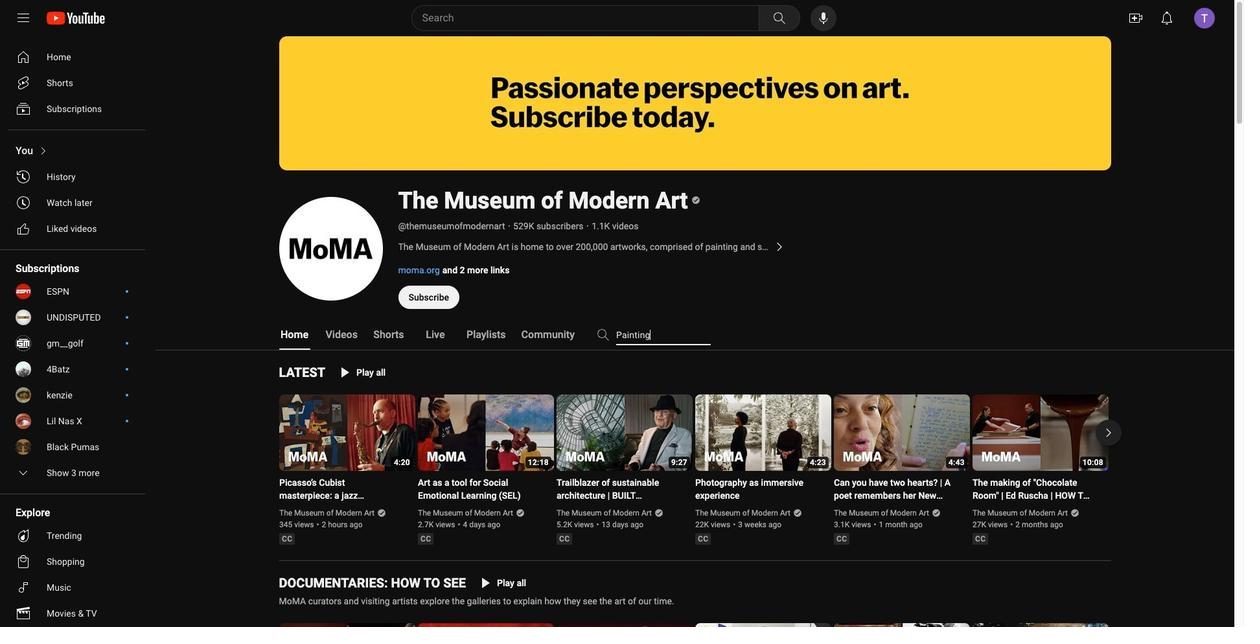 Task type: describe. For each thing, give the bounding box(es) containing it.
gm__golf. new content available. option
[[8, 331, 140, 357]]

4batz. new content available. option
[[8, 357, 140, 383]]

Search text field
[[422, 10, 756, 27]]

7 option from the top
[[8, 216, 140, 242]]

4 minutes, 23 seconds element
[[810, 459, 826, 467]]

2 option from the top
[[8, 70, 140, 96]]

1 option from the top
[[8, 44, 140, 70]]

12 minutes, 18 seconds element
[[528, 459, 549, 467]]

11 option from the top
[[8, 549, 140, 575]]

9 option from the top
[[8, 460, 140, 486]]

8 option from the top
[[8, 434, 140, 460]]

lil nas x. new content available. option
[[8, 409, 140, 434]]

6 option from the top
[[8, 190, 140, 216]]



Task type: vqa. For each thing, say whether or not it's contained in the screenshot.
2 HOURS, 42 MINUTES, 28 SECONDS element
no



Task type: locate. For each thing, give the bounding box(es) containing it.
10 minutes, 8 seconds element
[[1083, 459, 1104, 467]]

13 option from the top
[[8, 601, 140, 627]]

9 minutes, 27 seconds element
[[671, 459, 688, 467]]

10 option from the top
[[8, 523, 140, 549]]

tab list
[[279, 320, 711, 351]]

espn. new content available. option
[[8, 279, 140, 305]]

3 option from the top
[[8, 96, 140, 122]]

None search field
[[388, 5, 803, 31]]

None text field
[[357, 368, 386, 378]]

4 minutes, 43 seconds element
[[949, 459, 965, 467]]

529k subscribers element
[[514, 220, 584, 233]]

option
[[8, 44, 140, 70], [8, 70, 140, 96], [8, 96, 140, 122], [8, 138, 140, 164], [8, 164, 140, 190], [8, 190, 140, 216], [8, 216, 140, 242], [8, 434, 140, 460], [8, 460, 140, 486], [8, 523, 140, 549], [8, 549, 140, 575], [8, 575, 140, 601], [8, 601, 140, 627]]

None field
[[617, 329, 711, 342]]

12 option from the top
[[8, 575, 140, 601]]

main content
[[156, 36, 1235, 628]]

avatar image image
[[1195, 8, 1216, 29]]

kenzie. new content available. option
[[8, 383, 140, 409]]

4 minutes, 20 seconds element
[[394, 459, 410, 467]]

5 option from the top
[[8, 164, 140, 190]]

None text field
[[409, 292, 449, 303], [497, 578, 527, 589], [409, 292, 449, 303], [497, 578, 527, 589]]

4 option from the top
[[8, 138, 140, 164]]

undisputed. new content available. option
[[8, 305, 140, 331]]



